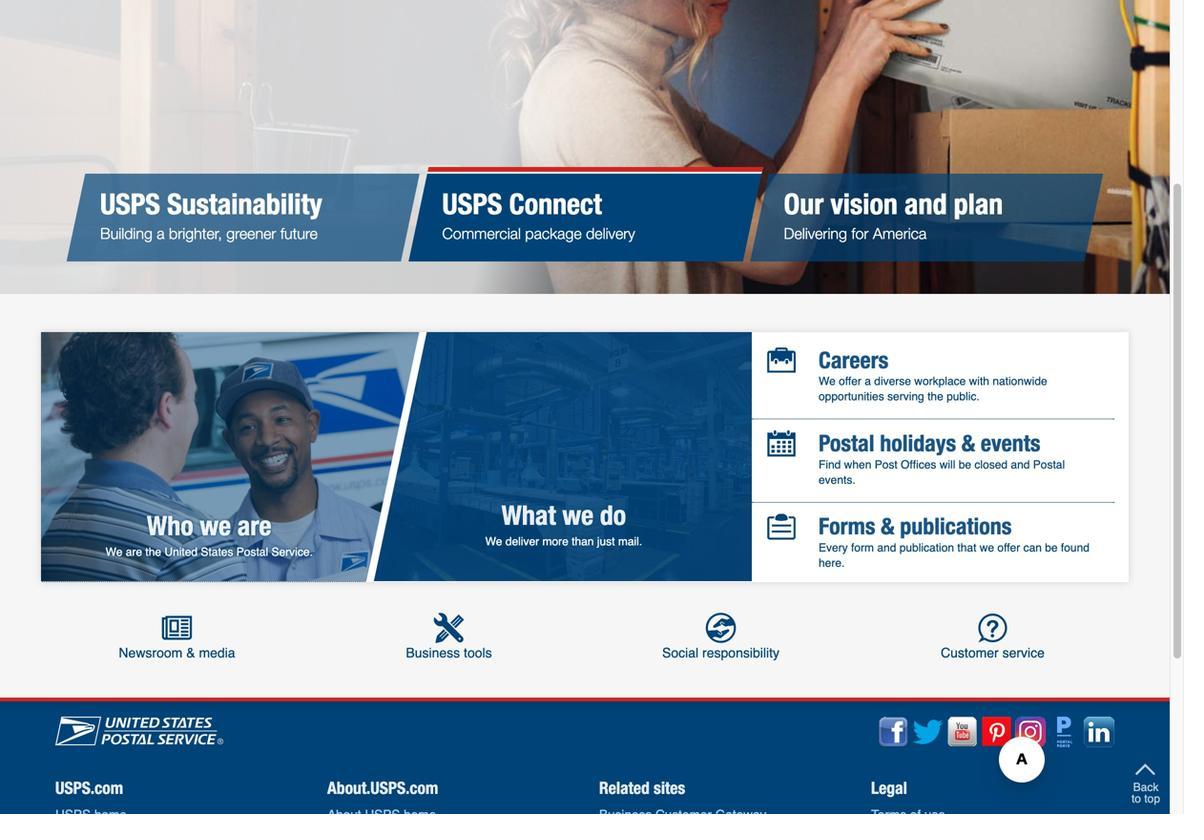 Task type: vqa. For each thing, say whether or not it's contained in the screenshot.
the years.
no



Task type: describe. For each thing, give the bounding box(es) containing it.
1 horizontal spatial are
[[237, 510, 272, 542]]

future
[[281, 224, 318, 242]]

learn
[[55, 68, 92, 83]]

about
[[178, 0, 226, 11]]

evolving
[[290, 12, 360, 34]]

delivery inside find out more about the postal service's new approach to meet shippers' evolving package delivery needs.
[[55, 35, 121, 57]]

1 vertical spatial are
[[126, 545, 142, 559]]

usps.com
[[55, 778, 123, 798]]

for
[[852, 224, 869, 242]]

package inside usps connect commercial package delivery
[[525, 224, 582, 242]]

back
[[1134, 781, 1159, 794]]

serving
[[888, 390, 925, 403]]

linkedin logo image
[[1084, 717, 1115, 747]]

be inside postal holidays & events find when post offices will be closed and postal events.
[[959, 458, 972, 471]]

related sites
[[600, 778, 686, 798]]

events.
[[819, 473, 856, 487]]

customer
[[941, 645, 999, 660]]

footer containing usps.com
[[0, 698, 1170, 814]]

holidays
[[880, 430, 957, 457]]

facebook logo image
[[879, 717, 909, 747]]

tools
[[464, 645, 492, 660]]

publications
[[900, 513, 1012, 540]]

needs.
[[126, 35, 184, 57]]

service
[[1003, 645, 1045, 660]]

media
[[199, 645, 235, 660]]

building
[[100, 224, 153, 242]]

forms & publications every form and publication that we offer can be found here.
[[819, 513, 1090, 570]]

the inside who we are we are the united states postal service.
[[145, 545, 161, 559]]

nationwide
[[993, 375, 1048, 388]]

that
[[958, 541, 977, 555]]

related
[[600, 778, 650, 798]]

shippers'
[[209, 12, 285, 34]]

usps sustainability building a brighter, greener future
[[100, 186, 322, 242]]

new
[[404, 0, 439, 11]]

to inside find out more about the postal service's new approach to meet shippers' evolving package delivery needs.
[[140, 12, 156, 34]]

events
[[981, 430, 1041, 457]]

forms
[[819, 513, 876, 540]]

we for who we are
[[106, 545, 123, 559]]

careers
[[819, 346, 889, 373]]

newsroom
[[119, 645, 183, 660]]

states
[[201, 545, 233, 559]]

& for media
[[186, 645, 195, 660]]

diverse
[[875, 375, 912, 388]]

we for what
[[563, 491, 595, 523]]

customer service link
[[941, 613, 1045, 660]]

and inside our vision and plan delivering for america
[[905, 186, 948, 220]]

america
[[874, 224, 927, 242]]

here.
[[819, 557, 845, 570]]

greener
[[227, 224, 276, 242]]

twitter logo image
[[913, 720, 944, 744]]

every
[[819, 541, 848, 555]]

newsroom & media
[[119, 645, 235, 660]]

top
[[1145, 792, 1161, 806]]

sustainability
[[167, 186, 322, 220]]

usps for usps sustainability
[[100, 186, 160, 220]]

what we do we deliver more than just mail.
[[486, 491, 643, 541]]

legal
[[872, 778, 908, 798]]

found
[[1061, 541, 1090, 555]]

public.
[[947, 390, 980, 403]]

do
[[601, 491, 627, 523]]

business tools
[[406, 645, 492, 660]]

and inside postal holidays & events find when post offices will be closed and postal events.
[[1011, 458, 1030, 471]]

be inside forms & publications every form and publication that we offer can be found here.
[[1046, 541, 1058, 555]]

business
[[406, 645, 460, 660]]

can
[[1024, 541, 1042, 555]]

more inside find out more about the postal service's new approach to meet shippers' evolving package delivery needs.
[[130, 0, 173, 11]]

find inside postal holidays & events find when post offices will be closed and postal events.
[[819, 458, 841, 471]]

postal inside find out more about the postal service's new approach to meet shippers' evolving package delivery needs.
[[263, 0, 316, 11]]

more inside what we do we deliver more than just mail.
[[543, 527, 570, 541]]

newsroom & media link
[[119, 613, 235, 660]]



Task type: locate. For each thing, give the bounding box(es) containing it.
are up service.
[[237, 510, 272, 542]]

usps logo image
[[55, 717, 223, 745]]

1 vertical spatial the
[[928, 390, 944, 403]]

package
[[366, 12, 438, 34], [525, 224, 582, 242]]

instagram logo image
[[1016, 717, 1046, 747]]

be right will
[[959, 458, 972, 471]]

customer service
[[941, 645, 1045, 660]]

find inside find out more about the postal service's new approach to meet shippers' evolving package delivery needs.
[[55, 0, 93, 11]]

offer inside forms & publications every form and publication that we offer can be found here.
[[998, 541, 1021, 555]]

careers we offer a diverse workplace with nationwide opportunities serving the public.
[[819, 346, 1048, 403]]

are left united
[[126, 545, 142, 559]]

and up america
[[905, 186, 948, 220]]

1 usps from the left
[[100, 186, 160, 220]]

and right form
[[878, 541, 897, 555]]

1 horizontal spatial more
[[130, 0, 173, 11]]

a for careers
[[865, 375, 872, 388]]

to inside back to top
[[1132, 792, 1142, 806]]

offer up opportunities
[[839, 375, 862, 388]]

to
[[140, 12, 156, 34], [1132, 792, 1142, 806]]

postal holidays & events find when post offices will be closed and postal events.
[[819, 430, 1065, 487]]

1 vertical spatial find
[[819, 458, 841, 471]]

brighter,
[[169, 224, 222, 242]]

0 horizontal spatial more
[[95, 68, 128, 83]]

plan
[[954, 186, 1004, 220]]

1 horizontal spatial delivery
[[586, 224, 635, 242]]

0 vertical spatial the
[[232, 0, 258, 11]]

0 vertical spatial delivery
[[55, 35, 121, 57]]

deliver
[[507, 527, 540, 541]]

pinterest logo image
[[982, 717, 1012, 747]]

0 horizontal spatial are
[[126, 545, 142, 559]]

1 vertical spatial more
[[95, 68, 128, 83]]

we left united
[[106, 545, 123, 559]]

sites
[[654, 778, 686, 798]]

2 horizontal spatial we
[[980, 541, 995, 555]]

more right learn
[[95, 68, 128, 83]]

delivery inside usps connect commercial package delivery
[[586, 224, 635, 242]]

postal inside who we are we are the united states postal service.
[[237, 545, 268, 559]]

2 vertical spatial more
[[543, 527, 570, 541]]

just
[[598, 527, 616, 541]]

more left the than
[[543, 527, 570, 541]]

1 horizontal spatial find
[[819, 458, 841, 471]]

youtube logo image
[[947, 717, 978, 747]]

& for publications
[[881, 513, 895, 540]]

the inside find out more about the postal service's new approach to meet shippers' evolving package delivery needs.
[[232, 0, 258, 11]]

0 horizontal spatial we
[[106, 545, 123, 559]]

we
[[819, 375, 836, 388], [486, 527, 503, 541], [106, 545, 123, 559]]

postal right states
[[237, 545, 268, 559]]

opportunities
[[819, 390, 885, 403]]

find out more about the postal service's new approach to meet shippers' evolving package delivery needs.
[[55, 0, 439, 57]]

we inside careers we offer a diverse workplace with nationwide opportunities serving the public.
[[819, 375, 836, 388]]

usps up commercial
[[442, 186, 502, 220]]

0 horizontal spatial a
[[157, 224, 165, 242]]

we inside what we do we deliver more than just mail.
[[486, 527, 503, 541]]

2 vertical spatial the
[[145, 545, 161, 559]]

1 vertical spatial package
[[525, 224, 582, 242]]

usps inside usps connect commercial package delivery
[[442, 186, 502, 220]]

to up "needs."
[[140, 12, 156, 34]]

closed
[[975, 458, 1008, 471]]

0 vertical spatial are
[[237, 510, 272, 542]]

business tools link
[[406, 613, 492, 660]]

2 horizontal spatial &
[[962, 430, 976, 457]]

responsibility
[[703, 645, 780, 660]]

2 vertical spatial &
[[186, 645, 195, 660]]

and
[[905, 186, 948, 220], [1011, 458, 1030, 471], [878, 541, 897, 555]]

0 horizontal spatial the
[[145, 545, 161, 559]]

publication
[[900, 541, 955, 555]]

a for usps
[[157, 224, 165, 242]]

social responsibility
[[663, 645, 780, 660]]

who we are we are the united states postal service.
[[106, 510, 313, 559]]

a inside usps sustainability building a brighter, greener future
[[157, 224, 165, 242]]

person with usps connect packages image
[[0, 0, 1178, 294]]

1 horizontal spatial package
[[525, 224, 582, 242]]

the inside careers we offer a diverse workplace with nationwide opportunities serving the public.
[[928, 390, 944, 403]]

postal down the events
[[1034, 458, 1065, 471]]

1 horizontal spatial usps
[[442, 186, 502, 220]]

1 vertical spatial to
[[1132, 792, 1142, 806]]

0 vertical spatial &
[[962, 430, 976, 457]]

will
[[940, 458, 956, 471]]

& left media
[[186, 645, 195, 660]]

postal up evolving
[[263, 0, 316, 11]]

we up opportunities
[[819, 375, 836, 388]]

workplace
[[915, 375, 966, 388]]

we
[[563, 491, 595, 523], [200, 510, 231, 542], [980, 541, 995, 555]]

social responsibility link
[[663, 613, 780, 660]]

0 vertical spatial a
[[157, 224, 165, 242]]

we right that at the right of the page
[[980, 541, 995, 555]]

1 horizontal spatial &
[[881, 513, 895, 540]]

we for who
[[200, 510, 231, 542]]

usps
[[100, 186, 160, 220], [442, 186, 502, 220]]

we inside forms & publications every form and publication that we offer can be found here.
[[980, 541, 995, 555]]

package down connect
[[525, 224, 582, 242]]

back to top
[[1132, 781, 1161, 806]]

more
[[130, 0, 173, 11], [95, 68, 128, 83], [543, 527, 570, 541]]

the up shippers'
[[232, 0, 258, 11]]

1 horizontal spatial be
[[1046, 541, 1058, 555]]

a inside careers we offer a diverse workplace with nationwide opportunities serving the public.
[[865, 375, 872, 388]]

a
[[157, 224, 165, 242], [865, 375, 872, 388]]

our vision and plan delivering for america
[[784, 186, 1004, 242]]

0 vertical spatial and
[[905, 186, 948, 220]]

we up the than
[[563, 491, 595, 523]]

1 horizontal spatial we
[[486, 527, 503, 541]]

postal corporate blog logo image
[[1058, 717, 1073, 747]]

0 horizontal spatial we
[[200, 510, 231, 542]]

&
[[962, 430, 976, 457], [881, 513, 895, 540], [186, 645, 195, 660]]

0 horizontal spatial delivery
[[55, 35, 121, 57]]

connect
[[509, 186, 602, 220]]

the left united
[[145, 545, 161, 559]]

& inside forms & publications every form and publication that we offer can be found here.
[[881, 513, 895, 540]]

we inside what we do we deliver more than just mail.
[[563, 491, 595, 523]]

social
[[663, 645, 699, 660]]

postal up when
[[819, 430, 875, 457]]

find
[[55, 0, 93, 11], [819, 458, 841, 471]]

usps inside usps sustainability building a brighter, greener future
[[100, 186, 160, 220]]

commercial
[[442, 224, 521, 242]]

& up the closed on the bottom
[[962, 430, 976, 457]]

approach
[[55, 12, 135, 34]]

1 vertical spatial a
[[865, 375, 872, 388]]

1 horizontal spatial and
[[905, 186, 948, 220]]

we for what we do
[[486, 527, 503, 541]]

package down new
[[366, 12, 438, 34]]

delivering
[[784, 224, 848, 242]]

with
[[970, 375, 990, 388]]

usps up building at left
[[100, 186, 160, 220]]

united
[[165, 545, 198, 559]]

delivery down connect
[[586, 224, 635, 242]]

1 horizontal spatial we
[[563, 491, 595, 523]]

2 horizontal spatial and
[[1011, 458, 1030, 471]]

we inside who we are we are the united states postal service.
[[200, 510, 231, 542]]

0 horizontal spatial be
[[959, 458, 972, 471]]

service.
[[272, 545, 313, 559]]

2 vertical spatial and
[[878, 541, 897, 555]]

out
[[98, 0, 124, 11]]

footer
[[0, 698, 1170, 814]]

0 horizontal spatial usps
[[100, 186, 160, 220]]

vision
[[831, 186, 898, 220]]

1 horizontal spatial a
[[865, 375, 872, 388]]

package inside find out more about the postal service's new approach to meet shippers' evolving package delivery needs.
[[366, 12, 438, 34]]

about.usps.com
[[327, 778, 438, 798]]

offer left can
[[998, 541, 1021, 555]]

offer inside careers we offer a diverse workplace with nationwide opportunities serving the public.
[[839, 375, 862, 388]]

0 horizontal spatial and
[[878, 541, 897, 555]]

1 vertical spatial delivery
[[586, 224, 635, 242]]

0 vertical spatial to
[[140, 12, 156, 34]]

delivery down approach
[[55, 35, 121, 57]]

0 horizontal spatial package
[[366, 12, 438, 34]]

we up states
[[200, 510, 231, 542]]

1 vertical spatial offer
[[998, 541, 1021, 555]]

1 horizontal spatial the
[[232, 0, 258, 11]]

service's
[[322, 0, 399, 11]]

2 usps from the left
[[442, 186, 502, 220]]

1 vertical spatial &
[[881, 513, 895, 540]]

usps for usps connect
[[442, 186, 502, 220]]

the down workplace
[[928, 390, 944, 403]]

1 vertical spatial be
[[1046, 541, 1058, 555]]

0 horizontal spatial to
[[140, 12, 156, 34]]

learn more
[[55, 68, 128, 83]]

0 vertical spatial more
[[130, 0, 173, 11]]

offer
[[839, 375, 862, 388], [998, 541, 1021, 555]]

1 vertical spatial and
[[1011, 458, 1030, 471]]

0 vertical spatial be
[[959, 458, 972, 471]]

be
[[959, 458, 972, 471], [1046, 541, 1058, 555]]

find up approach
[[55, 0, 93, 11]]

than
[[573, 527, 595, 541]]

postal
[[263, 0, 316, 11], [819, 430, 875, 457], [1034, 458, 1065, 471], [237, 545, 268, 559]]

a right building at left
[[157, 224, 165, 242]]

mail.
[[619, 527, 643, 541]]

more up meet
[[130, 0, 173, 11]]

0 vertical spatial offer
[[839, 375, 862, 388]]

we inside who we are we are the united states postal service.
[[106, 545, 123, 559]]

1 horizontal spatial to
[[1132, 792, 1142, 806]]

usps connect commercial package delivery
[[442, 186, 635, 242]]

1 vertical spatial we
[[486, 527, 503, 541]]

are
[[237, 510, 272, 542], [126, 545, 142, 559]]

0 vertical spatial we
[[819, 375, 836, 388]]

0 horizontal spatial &
[[186, 645, 195, 660]]

2 vertical spatial we
[[106, 545, 123, 559]]

to left top
[[1132, 792, 1142, 806]]

0 horizontal spatial offer
[[839, 375, 862, 388]]

who
[[147, 510, 193, 542]]

0 vertical spatial find
[[55, 0, 93, 11]]

& inside postal holidays & events find when post offices will be closed and postal events.
[[962, 430, 976, 457]]

our
[[784, 186, 824, 220]]

be right can
[[1046, 541, 1058, 555]]

and down the events
[[1011, 458, 1030, 471]]

a up opportunities
[[865, 375, 872, 388]]

offices
[[901, 458, 937, 471]]

2 horizontal spatial the
[[928, 390, 944, 403]]

delivery
[[55, 35, 121, 57], [586, 224, 635, 242]]

form
[[852, 541, 874, 555]]

1 horizontal spatial offer
[[998, 541, 1021, 555]]

& right forms
[[881, 513, 895, 540]]

2 horizontal spatial we
[[819, 375, 836, 388]]

when
[[845, 458, 872, 471]]

the
[[232, 0, 258, 11], [928, 390, 944, 403], [145, 545, 161, 559]]

2 horizontal spatial more
[[543, 527, 570, 541]]

we left the deliver
[[486, 527, 503, 541]]

what
[[503, 491, 557, 523]]

and inside forms & publications every form and publication that we offer can be found here.
[[878, 541, 897, 555]]

find up events.
[[819, 458, 841, 471]]

0 horizontal spatial find
[[55, 0, 93, 11]]

post
[[875, 458, 898, 471]]

0 vertical spatial package
[[366, 12, 438, 34]]

meet
[[162, 12, 204, 34]]



